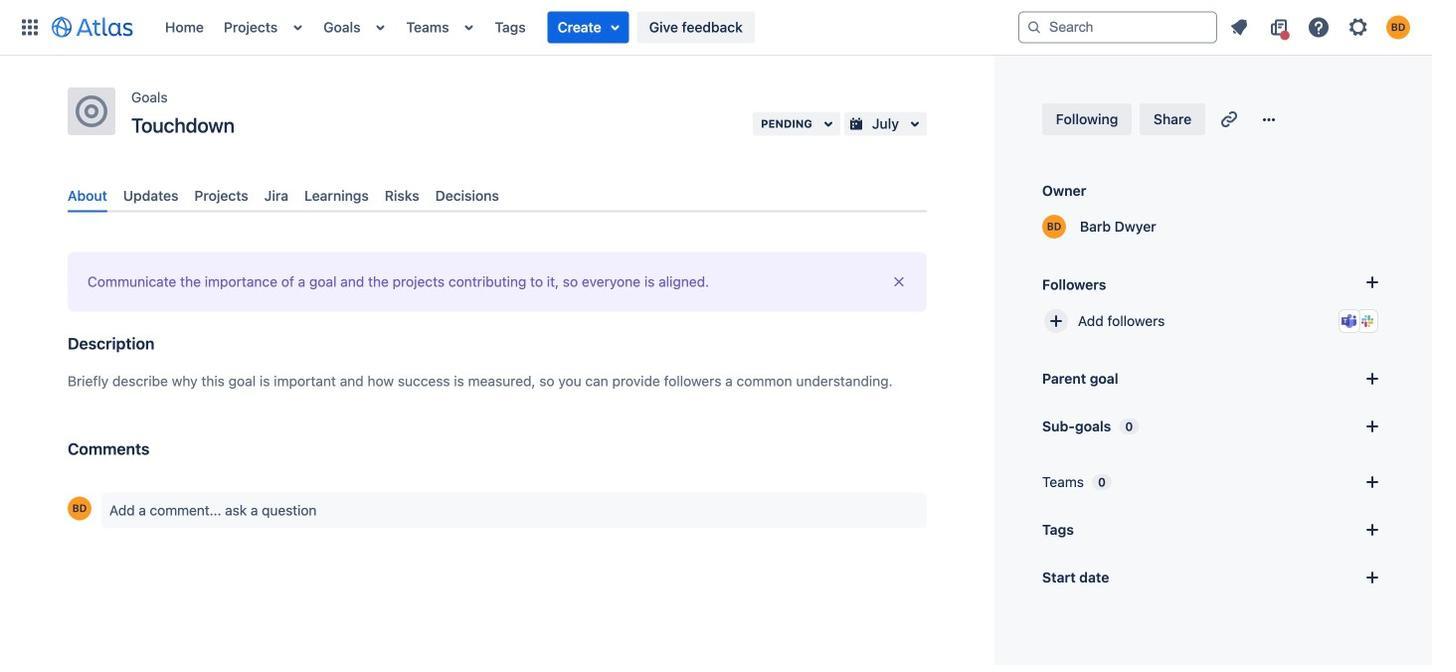 Task type: locate. For each thing, give the bounding box(es) containing it.
list item inside top element
[[548, 11, 629, 43]]

add follower image
[[1044, 309, 1068, 333]]

notifications image
[[1228, 15, 1251, 39]]

1 horizontal spatial list
[[1222, 11, 1421, 43]]

list
[[155, 0, 1019, 55], [1222, 11, 1421, 43]]

list item
[[548, 11, 629, 43]]

account image
[[1387, 15, 1411, 39]]

switch to... image
[[18, 15, 42, 39]]

close banner image
[[891, 274, 907, 290]]

None search field
[[1019, 11, 1218, 43]]

tab list
[[60, 180, 935, 213]]

banner
[[0, 0, 1432, 56]]

search image
[[1027, 19, 1043, 35]]



Task type: vqa. For each thing, say whether or not it's contained in the screenshot.
confluence icon to the top
no



Task type: describe. For each thing, give the bounding box(es) containing it.
top element
[[12, 0, 1019, 55]]

add a follower image
[[1361, 271, 1385, 294]]

goal icon image
[[76, 95, 107, 127]]

help image
[[1307, 15, 1331, 39]]

0 horizontal spatial list
[[155, 0, 1019, 55]]

settings image
[[1347, 15, 1371, 39]]

more information about this user image
[[68, 497, 92, 521]]

Search field
[[1019, 11, 1218, 43]]

msteams logo showing  channels are connected to this goal image
[[1342, 313, 1358, 329]]

slack logo showing nan channels are connected to this goal image
[[1360, 313, 1376, 329]]



